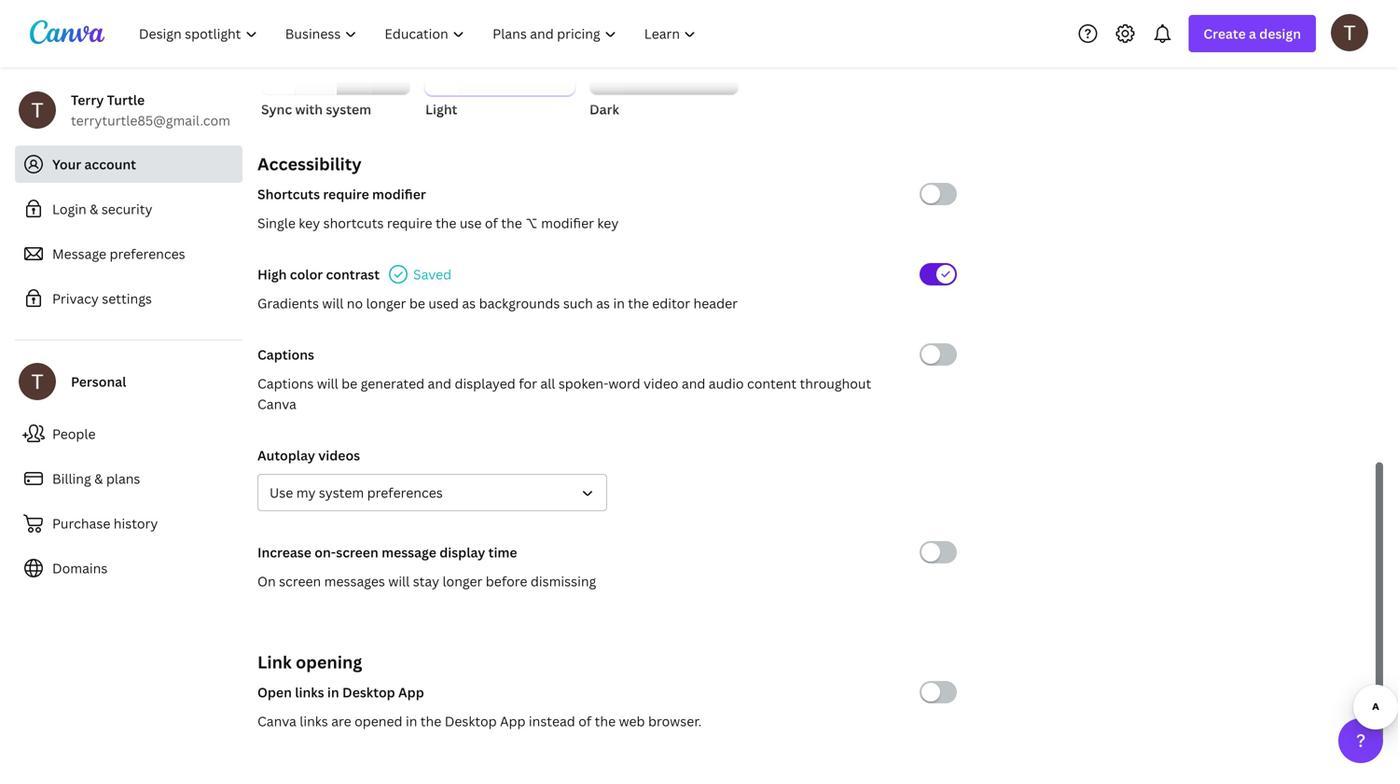 Task type: vqa. For each thing, say whether or not it's contained in the screenshot.


Task type: describe. For each thing, give the bounding box(es) containing it.
light
[[426, 100, 458, 118]]

dark
[[590, 100, 619, 118]]

2 canva from the top
[[258, 712, 297, 730]]

links for are
[[300, 712, 328, 730]]

0 vertical spatial desktop
[[342, 684, 395, 701]]

create
[[1204, 25, 1246, 42]]

such
[[563, 294, 593, 312]]

use
[[270, 484, 293, 502]]

message preferences
[[52, 245, 185, 263]]

backgrounds
[[479, 294, 560, 312]]

1 horizontal spatial require
[[387, 214, 433, 232]]

login
[[52, 200, 86, 218]]

turtle
[[107, 91, 145, 109]]

terry turtle terryturtle85@gmail.com
[[71, 91, 230, 129]]

the left use
[[436, 214, 457, 232]]

all
[[541, 375, 556, 392]]

domains link
[[15, 550, 243, 587]]

1 horizontal spatial be
[[410, 294, 425, 312]]

0 vertical spatial screen
[[336, 544, 379, 561]]

link opening
[[258, 651, 362, 674]]

personal
[[71, 373, 126, 391]]

billing
[[52, 470, 91, 488]]

message
[[382, 544, 437, 561]]

settings
[[102, 290, 152, 307]]

domains
[[52, 559, 108, 577]]

0 vertical spatial of
[[485, 214, 498, 232]]

messages
[[324, 572, 385, 590]]

billing & plans
[[52, 470, 140, 488]]

preferences inside message preferences link
[[110, 245, 185, 263]]

purchase history link
[[15, 505, 243, 542]]

your account link
[[15, 146, 243, 183]]

high color contrast
[[258, 265, 380, 283]]

canva links are opened in the desktop app instead of the web browser.
[[258, 712, 702, 730]]

saved
[[413, 265, 452, 283]]

videos
[[318, 447, 360, 464]]

generated
[[361, 375, 425, 392]]

use
[[460, 214, 482, 232]]

display
[[440, 544, 485, 561]]

time
[[489, 544, 517, 561]]

used
[[429, 294, 459, 312]]

autoplay
[[258, 447, 315, 464]]

0 horizontal spatial screen
[[279, 572, 321, 590]]

before
[[486, 572, 528, 590]]

purchase
[[52, 515, 110, 532]]

2 vertical spatial will
[[388, 572, 410, 590]]

color
[[290, 265, 323, 283]]

captions will be generated and displayed for all spoken-word video and audio content throughout canva
[[258, 375, 872, 413]]

open links in desktop app
[[258, 684, 424, 701]]

system for my
[[319, 484, 364, 502]]

& for billing
[[94, 470, 103, 488]]

gradients
[[258, 294, 319, 312]]

2 and from the left
[[682, 375, 706, 392]]

on
[[258, 572, 276, 590]]

instead
[[529, 712, 576, 730]]

1 vertical spatial app
[[500, 712, 526, 730]]

1 horizontal spatial of
[[579, 712, 592, 730]]

terryturtle85@gmail.com
[[71, 112, 230, 129]]

privacy
[[52, 290, 99, 307]]

0 vertical spatial in
[[613, 294, 625, 312]]

my
[[296, 484, 316, 502]]

contrast
[[326, 265, 380, 283]]

login & security link
[[15, 190, 243, 228]]

0 horizontal spatial require
[[323, 185, 369, 203]]

1 vertical spatial in
[[327, 684, 339, 701]]

2 as from the left
[[597, 294, 610, 312]]

1 vertical spatial modifier
[[541, 214, 594, 232]]

message preferences link
[[15, 235, 243, 272]]

people link
[[15, 415, 243, 453]]

sync with system
[[261, 100, 371, 118]]

displayed
[[455, 375, 516, 392]]

throughout
[[800, 375, 872, 392]]

high
[[258, 265, 287, 283]]

login & security
[[52, 200, 152, 218]]

privacy settings link
[[15, 280, 243, 317]]

plans
[[106, 470, 140, 488]]

0 horizontal spatial longer
[[366, 294, 406, 312]]

1 and from the left
[[428, 375, 452, 392]]

people
[[52, 425, 96, 443]]

open
[[258, 684, 292, 701]]

& for login
[[90, 200, 98, 218]]

Light button
[[426, 11, 575, 119]]

Sync with system button
[[261, 11, 411, 119]]

no
[[347, 294, 363, 312]]

shortcuts require modifier
[[258, 185, 426, 203]]

gradients will no longer be used as backgrounds such as in the editor header
[[258, 294, 738, 312]]

single key shortcuts require the use of the ⌥ modifier key
[[258, 214, 619, 232]]

on screen messages will stay longer before dismissing
[[258, 572, 597, 590]]

canva inside captions will be generated and displayed for all spoken-word video and audio content throughout canva
[[258, 395, 297, 413]]

header
[[694, 294, 738, 312]]

your
[[52, 155, 81, 173]]

single
[[258, 214, 296, 232]]



Task type: locate. For each thing, give the bounding box(es) containing it.
desktop
[[342, 684, 395, 701], [445, 712, 497, 730]]

&
[[90, 200, 98, 218], [94, 470, 103, 488]]

0 horizontal spatial modifier
[[372, 185, 426, 203]]

1 vertical spatial be
[[342, 375, 358, 392]]

key
[[299, 214, 320, 232], [598, 214, 619, 232]]

a
[[1250, 25, 1257, 42]]

increase on-screen message display time
[[258, 544, 517, 561]]

of right "instead"
[[579, 712, 592, 730]]

captions
[[258, 346, 314, 363], [258, 375, 314, 392]]

& left plans
[[94, 470, 103, 488]]

key right single
[[299, 214, 320, 232]]

your account
[[52, 155, 136, 173]]

canva
[[258, 395, 297, 413], [258, 712, 297, 730]]

as right such
[[597, 294, 610, 312]]

canva up autoplay
[[258, 395, 297, 413]]

top level navigation element
[[127, 15, 712, 52]]

1 horizontal spatial screen
[[336, 544, 379, 561]]

0 horizontal spatial as
[[462, 294, 476, 312]]

1 horizontal spatial as
[[597, 294, 610, 312]]

& right the "login"
[[90, 200, 98, 218]]

0 vertical spatial will
[[322, 294, 344, 312]]

0 horizontal spatial in
[[327, 684, 339, 701]]

modifier
[[372, 185, 426, 203], [541, 214, 594, 232]]

account
[[84, 155, 136, 173]]

billing & plans link
[[15, 460, 243, 497]]

1 horizontal spatial key
[[598, 214, 619, 232]]

longer right no
[[366, 294, 406, 312]]

video
[[644, 375, 679, 392]]

accessibility
[[258, 153, 362, 175]]

require up shortcuts
[[323, 185, 369, 203]]

will inside captions will be generated and displayed for all spoken-word video and audio content throughout canva
[[317, 375, 339, 392]]

will
[[322, 294, 344, 312], [317, 375, 339, 392], [388, 572, 410, 590]]

0 vertical spatial &
[[90, 200, 98, 218]]

system for with
[[326, 100, 371, 118]]

increase
[[258, 544, 312, 561]]

1 horizontal spatial and
[[682, 375, 706, 392]]

app left "instead"
[[500, 712, 526, 730]]

Use my system preferences button
[[258, 474, 607, 511]]

in right such
[[613, 294, 625, 312]]

key right ⌥
[[598, 214, 619, 232]]

2 key from the left
[[598, 214, 619, 232]]

0 vertical spatial be
[[410, 294, 425, 312]]

modifier up single key shortcuts require the use of the ⌥ modifier key
[[372, 185, 426, 203]]

captions for captions
[[258, 346, 314, 363]]

system right my
[[319, 484, 364, 502]]

preferences up the message
[[367, 484, 443, 502]]

sync
[[261, 100, 292, 118]]

desktop up opened
[[342, 684, 395, 701]]

word
[[609, 375, 641, 392]]

screen down increase
[[279, 572, 321, 590]]

0 vertical spatial longer
[[366, 294, 406, 312]]

design
[[1260, 25, 1302, 42]]

in
[[613, 294, 625, 312], [327, 684, 339, 701], [406, 712, 417, 730]]

in up are
[[327, 684, 339, 701]]

1 vertical spatial preferences
[[367, 484, 443, 502]]

0 vertical spatial require
[[323, 185, 369, 203]]

links for in
[[295, 684, 324, 701]]

spoken-
[[559, 375, 609, 392]]

links
[[295, 684, 324, 701], [300, 712, 328, 730]]

captions up autoplay
[[258, 375, 314, 392]]

in right opened
[[406, 712, 417, 730]]

2 vertical spatial in
[[406, 712, 417, 730]]

require up saved
[[387, 214, 433, 232]]

as right used
[[462, 294, 476, 312]]

captions for captions will be generated and displayed for all spoken-word video and audio content throughout canva
[[258, 375, 314, 392]]

& inside 'link'
[[90, 200, 98, 218]]

of right use
[[485, 214, 498, 232]]

be inside captions will be generated and displayed for all spoken-word video and audio content throughout canva
[[342, 375, 358, 392]]

terry turtle image
[[1332, 14, 1369, 51]]

1 canva from the top
[[258, 395, 297, 413]]

0 horizontal spatial preferences
[[110, 245, 185, 263]]

and
[[428, 375, 452, 392], [682, 375, 706, 392]]

shortcuts
[[258, 185, 320, 203]]

editor
[[652, 294, 691, 312]]

modifier right ⌥
[[541, 214, 594, 232]]

preferences inside use my system preferences button
[[367, 484, 443, 502]]

1 horizontal spatial preferences
[[367, 484, 443, 502]]

will left no
[[322, 294, 344, 312]]

opened
[[355, 712, 403, 730]]

screen up messages
[[336, 544, 379, 561]]

the left ⌥
[[501, 214, 522, 232]]

will left stay at the left bottom
[[388, 572, 410, 590]]

stay
[[413, 572, 440, 590]]

Dark button
[[590, 11, 739, 119]]

1 vertical spatial longer
[[443, 572, 483, 590]]

1 horizontal spatial desktop
[[445, 712, 497, 730]]

preferences
[[110, 245, 185, 263], [367, 484, 443, 502]]

2 captions from the top
[[258, 375, 314, 392]]

captions inside captions will be generated and displayed for all spoken-word video and audio content throughout canva
[[258, 375, 314, 392]]

terry
[[71, 91, 104, 109]]

0 horizontal spatial app
[[398, 684, 424, 701]]

1 vertical spatial system
[[319, 484, 364, 502]]

autoplay videos
[[258, 447, 360, 464]]

shortcuts
[[323, 214, 384, 232]]

desktop left "instead"
[[445, 712, 497, 730]]

1 as from the left
[[462, 294, 476, 312]]

will left generated
[[317, 375, 339, 392]]

be
[[410, 294, 425, 312], [342, 375, 358, 392]]

⌥
[[526, 214, 538, 232]]

privacy settings
[[52, 290, 152, 307]]

0 vertical spatial app
[[398, 684, 424, 701]]

0 vertical spatial canva
[[258, 395, 297, 413]]

1 vertical spatial canva
[[258, 712, 297, 730]]

0 horizontal spatial and
[[428, 375, 452, 392]]

app up opened
[[398, 684, 424, 701]]

will for no
[[322, 294, 344, 312]]

1 vertical spatial of
[[579, 712, 592, 730]]

the
[[436, 214, 457, 232], [501, 214, 522, 232], [628, 294, 649, 312], [421, 712, 442, 730], [595, 712, 616, 730]]

content
[[747, 375, 797, 392]]

create a design
[[1204, 25, 1302, 42]]

links left are
[[300, 712, 328, 730]]

0 horizontal spatial key
[[299, 214, 320, 232]]

the right opened
[[421, 712, 442, 730]]

of
[[485, 214, 498, 232], [579, 712, 592, 730]]

0 horizontal spatial desktop
[[342, 684, 395, 701]]

1 vertical spatial captions
[[258, 375, 314, 392]]

require
[[323, 185, 369, 203], [387, 214, 433, 232]]

opening
[[296, 651, 362, 674]]

system right with
[[326, 100, 371, 118]]

app
[[398, 684, 424, 701], [500, 712, 526, 730]]

the left editor
[[628, 294, 649, 312]]

dismissing
[[531, 572, 597, 590]]

browser.
[[649, 712, 702, 730]]

1 horizontal spatial app
[[500, 712, 526, 730]]

system
[[326, 100, 371, 118], [319, 484, 364, 502]]

1 horizontal spatial longer
[[443, 572, 483, 590]]

for
[[519, 375, 537, 392]]

audio
[[709, 375, 744, 392]]

1 key from the left
[[299, 214, 320, 232]]

1 vertical spatial require
[[387, 214, 433, 232]]

0 horizontal spatial be
[[342, 375, 358, 392]]

message
[[52, 245, 106, 263]]

1 vertical spatial links
[[300, 712, 328, 730]]

web
[[619, 712, 645, 730]]

1 vertical spatial will
[[317, 375, 339, 392]]

0 vertical spatial captions
[[258, 346, 314, 363]]

and left displayed at the left of the page
[[428, 375, 452, 392]]

1 vertical spatial screen
[[279, 572, 321, 590]]

link
[[258, 651, 292, 674]]

0 horizontal spatial of
[[485, 214, 498, 232]]

on-
[[315, 544, 336, 561]]

use my system preferences
[[270, 484, 443, 502]]

preferences down login & security 'link'
[[110, 245, 185, 263]]

1 horizontal spatial modifier
[[541, 214, 594, 232]]

2 horizontal spatial in
[[613, 294, 625, 312]]

0 vertical spatial modifier
[[372, 185, 426, 203]]

with
[[295, 100, 323, 118]]

0 vertical spatial links
[[295, 684, 324, 701]]

captions down gradients
[[258, 346, 314, 363]]

1 vertical spatial desktop
[[445, 712, 497, 730]]

0 vertical spatial preferences
[[110, 245, 185, 263]]

are
[[331, 712, 351, 730]]

1 horizontal spatial in
[[406, 712, 417, 730]]

security
[[102, 200, 152, 218]]

and right video
[[682, 375, 706, 392]]

create a design button
[[1189, 15, 1317, 52]]

links down link opening
[[295, 684, 324, 701]]

purchase history
[[52, 515, 158, 532]]

the left web
[[595, 712, 616, 730]]

will for be
[[317, 375, 339, 392]]

history
[[114, 515, 158, 532]]

canva down open
[[258, 712, 297, 730]]

be left generated
[[342, 375, 358, 392]]

0 vertical spatial system
[[326, 100, 371, 118]]

be left used
[[410, 294, 425, 312]]

1 vertical spatial &
[[94, 470, 103, 488]]

longer down display
[[443, 572, 483, 590]]

as
[[462, 294, 476, 312], [597, 294, 610, 312]]

1 captions from the top
[[258, 346, 314, 363]]



